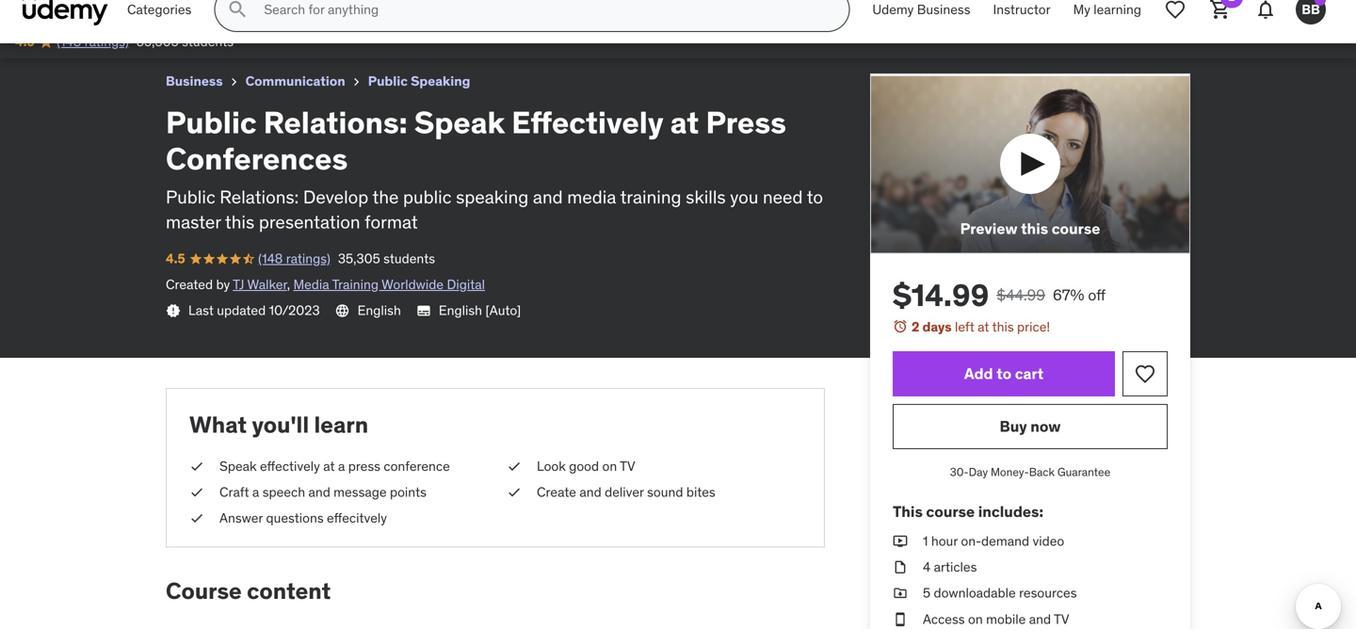 Task type: describe. For each thing, give the bounding box(es) containing it.
0 vertical spatial students
[[182, 33, 234, 50]]

0 horizontal spatial 4.5
[[15, 33, 35, 50]]

speak for public relations: speak effectively at press conferences public relations: develop the public speaking and media training skills you need to master this presentation format
[[414, 104, 505, 141]]

course language image
[[335, 303, 350, 319]]

public speaking link
[[368, 70, 471, 93]]

0 horizontal spatial a
[[252, 484, 259, 501]]

public for public relations: speak effectively at press conferences
[[15, 8, 61, 27]]

effectively
[[260, 458, 320, 475]]

you have alerts image
[[1315, 0, 1326, 6]]

0 vertical spatial business
[[917, 1, 971, 18]]

67%
[[1053, 285, 1085, 305]]

conference
[[384, 458, 450, 475]]

1 horizontal spatial (148
[[258, 250, 283, 267]]

tj
[[233, 276, 244, 293]]

worldwide
[[382, 276, 444, 293]]

buy now
[[1000, 417, 1061, 436]]

tj walker link
[[233, 276, 287, 293]]

the
[[373, 185, 399, 208]]

media
[[293, 276, 329, 293]]

1 vertical spatial 35,305 students
[[338, 250, 435, 267]]

30-day money-back guarantee
[[950, 465, 1111, 480]]

2 vertical spatial relations:
[[220, 185, 299, 208]]

and down look good on tv at the left of the page
[[580, 484, 602, 501]]

2 vertical spatial speak
[[219, 458, 257, 475]]

business link
[[166, 70, 223, 93]]

left
[[955, 318, 975, 335]]

questions
[[266, 510, 324, 527]]

and inside public relations: speak effectively at press conferences public relations: develop the public speaking and media training skills you need to master this presentation format
[[533, 185, 563, 208]]

1 horizontal spatial a
[[338, 458, 345, 475]]

preview
[[961, 219, 1018, 238]]

0 horizontal spatial ratings)
[[85, 33, 129, 50]]

xsmall image for 1
[[893, 532, 908, 551]]

last
[[188, 302, 214, 319]]

good
[[569, 458, 599, 475]]

relations: for public relations: speak effectively at press conferences
[[64, 8, 136, 27]]

look
[[537, 458, 566, 475]]

skills
[[686, 185, 726, 208]]

xsmall image right communication link on the left top of page
[[349, 75, 364, 90]]

at up 'craft a speech and message points'
[[323, 458, 335, 475]]

buy
[[1000, 417, 1027, 436]]

this
[[893, 502, 923, 521]]

1 vertical spatial wishlist image
[[1134, 363, 1157, 385]]

back
[[1029, 465, 1055, 480]]

udemy image
[[23, 0, 108, 26]]

format
[[365, 210, 418, 233]]

submit search image
[[226, 0, 249, 21]]

xsmall image for craft
[[189, 483, 204, 502]]

english for english
[[358, 302, 401, 319]]

30-
[[950, 465, 969, 480]]

access
[[923, 611, 965, 628]]

4
[[923, 559, 931, 576]]

off
[[1088, 285, 1106, 305]]

speaking
[[411, 73, 471, 90]]

last updated 10/2023
[[188, 302, 320, 319]]

1 vertical spatial (148 ratings)
[[258, 250, 330, 267]]

1 vertical spatial students
[[384, 250, 435, 267]]

conferences for public relations: speak effectively at press conferences
[[329, 8, 420, 27]]

to inside add to cart button
[[997, 364, 1012, 383]]

on-
[[961, 533, 982, 550]]

0 vertical spatial (148 ratings)
[[57, 33, 129, 50]]

demand
[[982, 533, 1030, 550]]

need
[[763, 185, 803, 208]]

xsmall image for look
[[507, 457, 522, 476]]

notifications image
[[1255, 0, 1277, 21]]

this inside public relations: speak effectively at press conferences public relations: develop the public speaking and media training skills you need to master this presentation format
[[225, 210, 255, 233]]

created
[[166, 276, 213, 293]]

relations: for public relations: speak effectively at press conferences public relations: develop the public speaking and media training skills you need to master this presentation format
[[264, 104, 408, 141]]

and down speak effectively at a press conference
[[308, 484, 330, 501]]

public speaking
[[368, 73, 471, 90]]

my learning link
[[1062, 0, 1153, 32]]

resources
[[1019, 585, 1077, 602]]

answer
[[219, 510, 263, 527]]

5
[[923, 585, 931, 602]]

learn
[[314, 411, 369, 439]]

speech
[[263, 484, 305, 501]]

mobile
[[986, 611, 1026, 628]]

,
[[287, 276, 290, 293]]

1 vertical spatial on
[[968, 611, 983, 628]]

public for public speaking
[[368, 73, 408, 90]]

1 horizontal spatial 4.5
[[166, 250, 185, 267]]

0 vertical spatial (148
[[57, 33, 81, 50]]

learning
[[1094, 1, 1142, 18]]

day
[[969, 465, 988, 480]]

what
[[189, 411, 247, 439]]

0 vertical spatial 35,305 students
[[136, 33, 234, 50]]

public
[[403, 185, 452, 208]]

5 downloadable resources
[[923, 585, 1077, 602]]

buy now button
[[893, 404, 1168, 449]]

press for public relations: speak effectively at press conferences
[[285, 8, 325, 27]]

my
[[1074, 1, 1091, 18]]

message
[[334, 484, 387, 501]]

digital
[[447, 276, 485, 293]]

add
[[964, 364, 994, 383]]

1 vertical spatial ratings)
[[286, 250, 330, 267]]

at inside public relations: speak effectively at press conferences public relations: develop the public speaking and media training skills you need to master this presentation format
[[671, 104, 699, 141]]

develop
[[303, 185, 369, 208]]

xsmall image for 5
[[893, 584, 908, 603]]

course content
[[166, 577, 331, 605]]

communication link
[[245, 70, 345, 93]]

master
[[166, 210, 221, 233]]

1 vertical spatial 35,305
[[338, 250, 380, 267]]

video
[[1033, 533, 1065, 550]]

[auto]
[[486, 302, 521, 319]]

days
[[923, 318, 952, 335]]

content
[[247, 577, 331, 605]]

now
[[1031, 417, 1061, 436]]

media training worldwide digital link
[[293, 276, 485, 293]]

guarantee
[[1058, 465, 1111, 480]]

speak for public relations: speak effectively at press conferences
[[139, 8, 185, 27]]

0 vertical spatial tv
[[620, 458, 636, 475]]

you
[[730, 185, 759, 208]]

udemy business
[[873, 1, 971, 18]]

media
[[567, 185, 616, 208]]



Task type: locate. For each thing, give the bounding box(es) containing it.
effecitvely
[[327, 510, 387, 527]]

press
[[285, 8, 325, 27], [706, 104, 787, 141]]

1 horizontal spatial students
[[384, 250, 435, 267]]

includes:
[[979, 502, 1044, 521]]

1 horizontal spatial press
[[706, 104, 787, 141]]

xsmall image
[[227, 75, 242, 90], [349, 75, 364, 90], [166, 303, 181, 319], [189, 457, 204, 476], [189, 483, 204, 502], [507, 483, 522, 502], [893, 532, 908, 551]]

0 vertical spatial effectively
[[188, 8, 264, 27]]

0 horizontal spatial (148
[[57, 33, 81, 50]]

course up the '67%'
[[1052, 219, 1101, 238]]

presentation
[[259, 210, 360, 233]]

1 horizontal spatial effectively
[[512, 104, 664, 141]]

press up you
[[706, 104, 787, 141]]

a right craft
[[252, 484, 259, 501]]

speak up business 'link'
[[139, 8, 185, 27]]

business down public relations: speak effectively at press conferences
[[166, 73, 223, 90]]

tv up create and deliver sound bites on the bottom of the page
[[620, 458, 636, 475]]

at up skills
[[671, 104, 699, 141]]

xsmall image left 1
[[893, 532, 908, 551]]

course
[[1052, 219, 1101, 238], [926, 502, 975, 521]]

xsmall image for create
[[507, 483, 522, 502]]

35,305 down 'categories' dropdown button
[[136, 33, 179, 50]]

0 horizontal spatial english
[[358, 302, 401, 319]]

categories button
[[116, 0, 203, 32]]

$44.99
[[997, 285, 1046, 305]]

english down digital
[[439, 302, 482, 319]]

1 vertical spatial speak
[[414, 104, 505, 141]]

course inside "button"
[[1052, 219, 1101, 238]]

and down resources
[[1029, 611, 1051, 628]]

instructor link
[[982, 0, 1062, 32]]

0 vertical spatial on
[[602, 458, 617, 475]]

0 vertical spatial wishlist image
[[1164, 0, 1187, 21]]

categories
[[127, 1, 192, 18]]

to
[[807, 185, 823, 208], [997, 364, 1012, 383]]

0 horizontal spatial 35,305
[[136, 33, 179, 50]]

2 english from the left
[[439, 302, 482, 319]]

xsmall image left craft
[[189, 483, 204, 502]]

to inside public relations: speak effectively at press conferences public relations: develop the public speaking and media training skills you need to master this presentation format
[[807, 185, 823, 208]]

1 horizontal spatial course
[[1052, 219, 1101, 238]]

instructor
[[993, 1, 1051, 18]]

0 vertical spatial a
[[338, 458, 345, 475]]

points
[[390, 484, 427, 501]]

to right need
[[807, 185, 823, 208]]

xsmall image left create
[[507, 483, 522, 502]]

hour
[[932, 533, 958, 550]]

shopping cart with 2 items image
[[1210, 0, 1232, 21]]

1 vertical spatial relations:
[[264, 104, 408, 141]]

xsmall image left look
[[507, 457, 522, 476]]

ratings) up media
[[286, 250, 330, 267]]

business right udemy
[[917, 1, 971, 18]]

xsmall image down what
[[189, 457, 204, 476]]

0 horizontal spatial 35,305 students
[[136, 33, 234, 50]]

(148 ratings) down the udemy image
[[57, 33, 129, 50]]

walker
[[247, 276, 287, 293]]

public inside public speaking link
[[368, 73, 408, 90]]

access on mobile and tv
[[923, 611, 1070, 628]]

press
[[348, 458, 381, 475]]

effectively
[[188, 8, 264, 27], [512, 104, 664, 141]]

cart
[[1015, 364, 1044, 383]]

1 vertical spatial 4.5
[[166, 250, 185, 267]]

speak up craft
[[219, 458, 257, 475]]

1 vertical spatial effectively
[[512, 104, 664, 141]]

sound
[[647, 484, 683, 501]]

0 vertical spatial ratings)
[[85, 33, 129, 50]]

wishlist image
[[1164, 0, 1187, 21], [1134, 363, 1157, 385]]

by
[[216, 276, 230, 293]]

this inside "button"
[[1021, 219, 1049, 238]]

xsmall image
[[507, 457, 522, 476], [189, 509, 204, 528], [893, 558, 908, 577], [893, 584, 908, 603], [893, 610, 908, 629]]

xsmall image for access
[[893, 610, 908, 629]]

ratings) down the udemy image
[[85, 33, 129, 50]]

public
[[15, 8, 61, 27], [368, 73, 408, 90], [166, 104, 257, 141], [166, 185, 215, 208]]

xsmall image left 4
[[893, 558, 908, 577]]

1 english from the left
[[358, 302, 401, 319]]

1 horizontal spatial (148 ratings)
[[258, 250, 330, 267]]

0 vertical spatial press
[[285, 8, 325, 27]]

0 horizontal spatial wishlist image
[[1134, 363, 1157, 385]]

1 horizontal spatial wishlist image
[[1164, 0, 1187, 21]]

xsmall image for speak
[[189, 457, 204, 476]]

and left media
[[533, 185, 563, 208]]

0 horizontal spatial (148 ratings)
[[57, 33, 129, 50]]

communication
[[245, 73, 345, 90]]

effectively inside public relations: speak effectively at press conferences public relations: develop the public speaking and media training skills you need to master this presentation format
[[512, 104, 664, 141]]

effectively up business 'link'
[[188, 8, 264, 27]]

10/2023
[[269, 302, 320, 319]]

bb
[[1302, 1, 1321, 18]]

on
[[602, 458, 617, 475], [968, 611, 983, 628]]

at right left
[[978, 318, 990, 335]]

1 horizontal spatial on
[[968, 611, 983, 628]]

0 horizontal spatial this
[[225, 210, 255, 233]]

$14.99 $44.99 67% off
[[893, 276, 1106, 314]]

xsmall image left last
[[166, 303, 181, 319]]

1 horizontal spatial speak
[[219, 458, 257, 475]]

create
[[537, 484, 577, 501]]

(148 down the udemy image
[[57, 33, 81, 50]]

1 horizontal spatial tv
[[1054, 611, 1070, 628]]

1 vertical spatial business
[[166, 73, 223, 90]]

1 horizontal spatial 35,305 students
[[338, 250, 435, 267]]

1 vertical spatial a
[[252, 484, 259, 501]]

0 vertical spatial course
[[1052, 219, 1101, 238]]

this course includes:
[[893, 502, 1044, 521]]

speak inside public relations: speak effectively at press conferences public relations: develop the public speaking and media training skills you need to master this presentation format
[[414, 104, 505, 141]]

35,305 students up media training worldwide digital "link" on the left top
[[338, 250, 435, 267]]

course up hour
[[926, 502, 975, 521]]

0 horizontal spatial effectively
[[188, 8, 264, 27]]

0 horizontal spatial press
[[285, 8, 325, 27]]

this right master
[[225, 210, 255, 233]]

0 vertical spatial to
[[807, 185, 823, 208]]

xsmall image left the answer
[[189, 509, 204, 528]]

at right submit search icon
[[267, 8, 282, 27]]

english down media training worldwide digital "link" on the left top
[[358, 302, 401, 319]]

conferences up public speaking
[[329, 8, 420, 27]]

Search for anything text field
[[260, 0, 826, 26]]

0 horizontal spatial tv
[[620, 458, 636, 475]]

0 vertical spatial conferences
[[329, 8, 420, 27]]

1 horizontal spatial english
[[439, 302, 482, 319]]

craft a speech and message points
[[219, 484, 427, 501]]

1 horizontal spatial this
[[993, 318, 1014, 335]]

4 articles
[[923, 559, 977, 576]]

0 vertical spatial relations:
[[64, 8, 136, 27]]

downloadable
[[934, 585, 1016, 602]]

students up worldwide
[[384, 250, 435, 267]]

speak
[[139, 8, 185, 27], [414, 104, 505, 141], [219, 458, 257, 475]]

public relations: speak effectively at press conferences
[[15, 8, 420, 27]]

35,305 up training
[[338, 250, 380, 267]]

conferences for public relations: speak effectively at press conferences public relations: develop the public speaking and media training skills you need to master this presentation format
[[166, 140, 348, 177]]

2
[[912, 318, 920, 335]]

a
[[338, 458, 345, 475], [252, 484, 259, 501]]

xsmall image right business 'link'
[[227, 75, 242, 90]]

on right good
[[602, 458, 617, 475]]

bb link
[[1289, 0, 1334, 32]]

you'll
[[252, 411, 309, 439]]

add to cart
[[964, 364, 1044, 383]]

look good on tv
[[537, 458, 636, 475]]

deliver
[[605, 484, 644, 501]]

press for public relations: speak effectively at press conferences public relations: develop the public speaking and media training skills you need to master this presentation format
[[706, 104, 787, 141]]

0 horizontal spatial course
[[926, 502, 975, 521]]

1 vertical spatial (148
[[258, 250, 283, 267]]

add to cart button
[[893, 351, 1115, 397]]

0 vertical spatial 4.5
[[15, 33, 35, 50]]

preview this course
[[961, 219, 1101, 238]]

articles
[[934, 559, 977, 576]]

4.5 down the udemy image
[[15, 33, 35, 50]]

speak effectively at a press conference
[[219, 458, 450, 475]]

xsmall image for answer
[[189, 509, 204, 528]]

course
[[166, 577, 242, 605]]

2 days left at this price!
[[912, 318, 1050, 335]]

1 horizontal spatial 35,305
[[338, 250, 380, 267]]

english for english [auto]
[[439, 302, 482, 319]]

1 vertical spatial press
[[706, 104, 787, 141]]

35,305 students
[[136, 33, 234, 50], [338, 250, 435, 267]]

what you'll learn
[[189, 411, 369, 439]]

35,305 students down 'categories' dropdown button
[[136, 33, 234, 50]]

conferences up the presentation
[[166, 140, 348, 177]]

to left cart
[[997, 364, 1012, 383]]

xsmall image left access
[[893, 610, 908, 629]]

money-
[[991, 465, 1029, 480]]

this right preview
[[1021, 219, 1049, 238]]

1 vertical spatial course
[[926, 502, 975, 521]]

training
[[620, 185, 682, 208]]

4.5 up created
[[166, 250, 185, 267]]

1 horizontal spatial ratings)
[[286, 250, 330, 267]]

1 hour on-demand video
[[923, 533, 1065, 550]]

0 horizontal spatial on
[[602, 458, 617, 475]]

0 horizontal spatial to
[[807, 185, 823, 208]]

1 vertical spatial to
[[997, 364, 1012, 383]]

press inside public relations: speak effectively at press conferences public relations: develop the public speaking and media training skills you need to master this presentation format
[[706, 104, 787, 141]]

english
[[358, 302, 401, 319], [439, 302, 482, 319]]

updated
[[217, 302, 266, 319]]

alarm image
[[893, 319, 908, 334]]

xsmall image for last
[[166, 303, 181, 319]]

0 vertical spatial speak
[[139, 8, 185, 27]]

public for public relations: speak effectively at press conferences public relations: develop the public speaking and media training skills you need to master this presentation format
[[166, 104, 257, 141]]

effectively for public relations: speak effectively at press conferences public relations: develop the public speaking and media training skills you need to master this presentation format
[[512, 104, 664, 141]]

0 horizontal spatial business
[[166, 73, 223, 90]]

tv down resources
[[1054, 611, 1070, 628]]

effectively up media
[[512, 104, 664, 141]]

(148 ratings) up ','
[[258, 250, 330, 267]]

on down downloadable
[[968, 611, 983, 628]]

students
[[182, 33, 234, 50], [384, 250, 435, 267]]

udemy
[[873, 1, 914, 18]]

2 horizontal spatial this
[[1021, 219, 1049, 238]]

training
[[332, 276, 379, 293]]

udemy business link
[[861, 0, 982, 32]]

0 vertical spatial 35,305
[[136, 33, 179, 50]]

effectively for public relations: speak effectively at press conferences
[[188, 8, 264, 27]]

closed captions image
[[416, 303, 431, 318]]

press up communication at top left
[[285, 8, 325, 27]]

this
[[225, 210, 255, 233], [1021, 219, 1049, 238], [993, 318, 1014, 335]]

1 vertical spatial tv
[[1054, 611, 1070, 628]]

this left price! on the right
[[993, 318, 1014, 335]]

0 horizontal spatial speak
[[139, 8, 185, 27]]

my learning
[[1074, 1, 1142, 18]]

a left press
[[338, 458, 345, 475]]

conferences inside public relations: speak effectively at press conferences public relations: develop the public speaking and media training skills you need to master this presentation format
[[166, 140, 348, 177]]

public relations: speak effectively at press conferences public relations: develop the public speaking and media training skills you need to master this presentation format
[[166, 104, 823, 233]]

xsmall image left 5
[[893, 584, 908, 603]]

0 horizontal spatial students
[[182, 33, 234, 50]]

speak down speaking
[[414, 104, 505, 141]]

1 vertical spatial conferences
[[166, 140, 348, 177]]

2 horizontal spatial speak
[[414, 104, 505, 141]]

create and deliver sound bites
[[537, 484, 716, 501]]

xsmall image for 4
[[893, 558, 908, 577]]

bites
[[687, 484, 716, 501]]

students down public relations: speak effectively at press conferences
[[182, 33, 234, 50]]

(148 up walker
[[258, 250, 283, 267]]

1 horizontal spatial business
[[917, 1, 971, 18]]

conferences
[[329, 8, 420, 27], [166, 140, 348, 177]]

1 horizontal spatial to
[[997, 364, 1012, 383]]



Task type: vqa. For each thing, say whether or not it's contained in the screenshot.
the top "a"
yes



